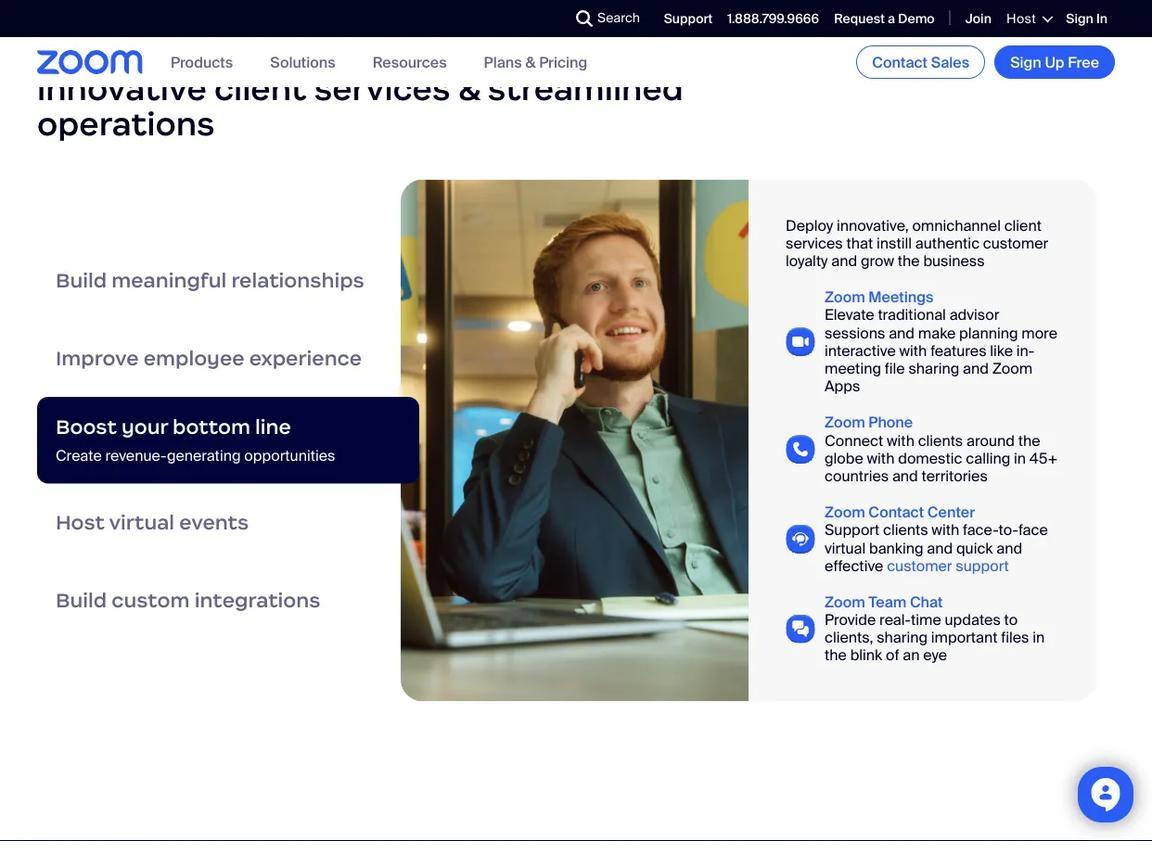 Task type: describe. For each thing, give the bounding box(es) containing it.
request a demo link
[[835, 10, 935, 27]]

1.888.799.9666 link
[[728, 10, 820, 27]]

for
[[552, 33, 598, 73]]

tab list inside tabbed carousel element
[[37, 242, 420, 640]]

opportunities
[[244, 447, 336, 466]]

resources
[[373, 52, 447, 72]]

and left quick
[[927, 539, 953, 558]]

1.888.799.9666
[[728, 10, 820, 27]]

build for build custom integrations
[[56, 588, 107, 613]]

join link
[[966, 10, 992, 27]]

important
[[932, 628, 998, 648]]

face
[[1019, 521, 1049, 540]]

demo
[[899, 10, 935, 27]]

contact inside 'link'
[[873, 52, 928, 72]]

sign up free
[[1011, 52, 1100, 72]]

interactive
[[825, 341, 896, 361]]

time
[[911, 611, 942, 630]]

instill
[[877, 233, 912, 253]]

features
[[931, 341, 987, 361]]

plans & pricing link
[[484, 52, 588, 72]]

domestic
[[899, 449, 963, 468]]

build custom integrations button
[[37, 562, 420, 640]]

resources button
[[373, 52, 447, 72]]

more
[[1022, 323, 1058, 343]]

elevate
[[825, 305, 875, 325]]

zoom phone logo image
[[786, 435, 816, 464]]

zoom meetings logo image
[[786, 328, 816, 356]]

line
[[255, 415, 291, 440]]

support for support link
[[664, 10, 713, 27]]

bottom
[[173, 415, 251, 440]]

sign up free link
[[995, 45, 1116, 79]]

zoom contact center logo image
[[786, 525, 816, 554]]

join
[[966, 10, 992, 27]]

build for build meaningful relationships
[[56, 268, 107, 293]]

relationships
[[231, 268, 365, 293]]

custom
[[112, 588, 190, 613]]

streamlined
[[488, 68, 684, 109]]

files
[[1002, 628, 1030, 648]]

host virtual events button
[[37, 484, 420, 562]]

improve
[[56, 346, 139, 371]]

the inside zoom team chat provide real-time updates to clients, sharing important files in the blink of an eye
[[825, 646, 847, 666]]

zoom logo image
[[37, 50, 143, 74]]

phone
[[869, 413, 913, 433]]

face-
[[963, 521, 999, 540]]

make
[[919, 323, 956, 343]]

with right connect
[[887, 431, 915, 450]]

up
[[1046, 52, 1065, 72]]

clients inside zoom phone connect with clients around the globe with domestic calling in 45+ countries and territories
[[919, 431, 964, 450]]

generating
[[167, 447, 241, 466]]

customer support
[[888, 556, 1009, 576]]

chat
[[910, 593, 944, 612]]

in
[[1097, 10, 1108, 27]]

support for support clients with face-to-face virtual banking and quick and effective
[[825, 521, 880, 540]]

the inside zoom phone connect with clients around the globe with domestic calling in 45+ countries and territories
[[1019, 431, 1041, 450]]

client inside your communications platform for innovative client services & streamlined operations
[[214, 68, 307, 109]]

virtual inside button
[[109, 510, 175, 535]]

sign for sign in
[[1067, 10, 1094, 27]]

support link
[[664, 10, 713, 27]]

and right quick
[[997, 539, 1023, 558]]

male on the phone image
[[401, 179, 749, 702]]

contact sales link
[[857, 45, 986, 79]]

omnichannel
[[913, 216, 1001, 235]]

apps
[[825, 377, 861, 396]]

your
[[122, 415, 168, 440]]

meeting
[[825, 359, 882, 378]]

build custom integrations
[[56, 588, 321, 613]]

globe
[[825, 449, 864, 468]]

like
[[991, 341, 1014, 361]]

request
[[835, 10, 885, 27]]

platform
[[401, 33, 544, 73]]

grow
[[861, 251, 895, 271]]

zoom for zoom phone connect with clients around the globe with domestic calling in 45+ countries and territories
[[825, 413, 866, 433]]

customer inside 'deploy innovative, omnichannel client services that instill authentic customer loyalty and grow the business'
[[984, 233, 1049, 253]]

quick
[[957, 539, 994, 558]]

1 horizontal spatial &
[[526, 52, 536, 72]]

business
[[924, 251, 985, 271]]

host virtual events
[[56, 510, 249, 535]]

traditional
[[878, 305, 947, 325]]

and left like
[[963, 359, 989, 378]]

zoom phone link
[[825, 413, 913, 433]]

zoom meetings elevate traditional advisor sessions and make planning more interactive with features like in- meeting file sharing and zoom apps
[[825, 288, 1058, 396]]

innovative,
[[837, 216, 909, 235]]

your
[[37, 33, 111, 73]]

team
[[869, 593, 907, 612]]

meetings
[[869, 288, 934, 307]]



Task type: vqa. For each thing, say whether or not it's contained in the screenshot.


Task type: locate. For each thing, give the bounding box(es) containing it.
pricing
[[539, 52, 588, 72]]

in inside zoom phone connect with clients around the globe with domestic calling in 45+ countries and territories
[[1015, 449, 1027, 468]]

to-
[[999, 521, 1019, 540]]

in left the 45+
[[1015, 449, 1027, 468]]

0 horizontal spatial support
[[664, 10, 713, 27]]

a
[[888, 10, 896, 27]]

clients inside support clients with face-to-face virtual banking and quick and effective
[[884, 521, 929, 540]]

experience
[[249, 346, 362, 371]]

sign left in
[[1067, 10, 1094, 27]]

free
[[1069, 52, 1100, 72]]

real-
[[880, 611, 911, 630]]

contact sales
[[873, 52, 970, 72]]

host inside button
[[56, 510, 105, 535]]

the left the blink
[[825, 646, 847, 666]]

0 vertical spatial the
[[898, 251, 920, 271]]

1 vertical spatial customer
[[888, 556, 953, 576]]

zoom for zoom meetings elevate traditional advisor sessions and make planning more interactive with features like in- meeting file sharing and zoom apps
[[825, 288, 866, 307]]

host down 'create'
[[56, 510, 105, 535]]

1 vertical spatial support
[[825, 521, 880, 540]]

blink
[[851, 646, 883, 666]]

in right 'files'
[[1033, 628, 1045, 648]]

build left custom
[[56, 588, 107, 613]]

1 vertical spatial in
[[1033, 628, 1045, 648]]

with inside zoom meetings elevate traditional advisor sessions and make planning more interactive with features like in- meeting file sharing and zoom apps
[[900, 341, 928, 361]]

3 / 5 group
[[401, 179, 1097, 702]]

1 vertical spatial services
[[786, 233, 843, 253]]

in-
[[1017, 341, 1035, 361]]

build inside button
[[56, 588, 107, 613]]

& right plans
[[526, 52, 536, 72]]

1 vertical spatial build
[[56, 588, 107, 613]]

sharing inside zoom meetings elevate traditional advisor sessions and make planning more interactive with features like in- meeting file sharing and zoom apps
[[909, 359, 960, 378]]

in
[[1015, 449, 1027, 468], [1033, 628, 1045, 648]]

2 build from the top
[[56, 588, 107, 613]]

0 vertical spatial host
[[1007, 10, 1037, 27]]

client inside 'deploy innovative, omnichannel client services that instill authentic customer loyalty and grow the business'
[[1005, 216, 1042, 235]]

1 vertical spatial contact
[[869, 503, 925, 522]]

accessibility text for the logo slide component element
[[0, 832, 1153, 842]]

advisor
[[950, 305, 1000, 325]]

zoom for zoom contact center
[[825, 503, 866, 522]]

boost your bottom line create revenue-generating opportunities
[[56, 415, 336, 466]]

1 horizontal spatial services
[[786, 233, 843, 253]]

zoom down countries
[[825, 503, 866, 522]]

& inside your communications platform for innovative client services & streamlined operations
[[458, 68, 480, 109]]

connect
[[825, 431, 884, 450]]

zoom contact center
[[825, 503, 976, 522]]

planning
[[960, 323, 1019, 343]]

zoom inside zoom team chat provide real-time updates to clients, sharing important files in the blink of an eye
[[825, 593, 866, 612]]

improve employee experience
[[56, 346, 362, 371]]

zoom team chat logo image
[[786, 615, 816, 644]]

& left plans
[[458, 68, 480, 109]]

tab list containing build meaningful relationships
[[37, 242, 420, 640]]

1 vertical spatial sign
[[1011, 52, 1042, 72]]

sharing inside zoom team chat provide real-time updates to clients, sharing important files in the blink of an eye
[[877, 628, 928, 648]]

zoom team chat provide real-time updates to clients, sharing important files in the blink of an eye
[[825, 593, 1045, 666]]

1 horizontal spatial client
[[1005, 216, 1042, 235]]

with left face-
[[932, 521, 960, 540]]

2 horizontal spatial the
[[1019, 431, 1041, 450]]

support right search
[[664, 10, 713, 27]]

0 horizontal spatial client
[[214, 68, 307, 109]]

products
[[171, 52, 233, 72]]

boost
[[56, 415, 117, 440]]

innovative
[[37, 68, 207, 109]]

in inside zoom team chat provide real-time updates to clients, sharing important files in the blink of an eye
[[1033, 628, 1045, 648]]

0 vertical spatial contact
[[873, 52, 928, 72]]

1 horizontal spatial support
[[825, 521, 880, 540]]

and
[[832, 251, 858, 271], [889, 323, 915, 343], [963, 359, 989, 378], [893, 467, 919, 486], [927, 539, 953, 558], [997, 539, 1023, 558]]

revenue-
[[105, 447, 167, 466]]

contact down a
[[873, 52, 928, 72]]

0 vertical spatial customer
[[984, 233, 1049, 253]]

tabbed carousel element
[[37, 179, 1116, 702]]

zoom up globe
[[825, 413, 866, 433]]

1 vertical spatial host
[[56, 510, 105, 535]]

0 horizontal spatial sign
[[1011, 52, 1042, 72]]

tab list
[[37, 242, 420, 640]]

sales
[[932, 52, 970, 72]]

1 horizontal spatial host
[[1007, 10, 1037, 27]]

build meaningful relationships
[[56, 268, 365, 293]]

0 vertical spatial services
[[314, 68, 451, 109]]

host button
[[1007, 10, 1052, 27]]

zoom up clients,
[[825, 593, 866, 612]]

zoom for zoom team chat provide real-time updates to clients, sharing important files in the blink of an eye
[[825, 593, 866, 612]]

0 vertical spatial virtual
[[109, 510, 175, 535]]

0 horizontal spatial virtual
[[109, 510, 175, 535]]

support up effective
[[825, 521, 880, 540]]

1 horizontal spatial customer
[[984, 233, 1049, 253]]

center
[[928, 503, 976, 522]]

the
[[898, 251, 920, 271], [1019, 431, 1041, 450], [825, 646, 847, 666]]

customer up chat
[[888, 556, 953, 576]]

0 horizontal spatial services
[[314, 68, 451, 109]]

authentic
[[916, 233, 980, 253]]

employee
[[144, 346, 245, 371]]

0 horizontal spatial in
[[1015, 449, 1027, 468]]

meaningful
[[112, 268, 227, 293]]

with right globe
[[867, 449, 895, 468]]

search
[[598, 9, 640, 26]]

1 vertical spatial client
[[1005, 216, 1042, 235]]

zoom phone connect with clients around the globe with domestic calling in 45+ countries and territories
[[825, 413, 1058, 486]]

with down traditional
[[900, 341, 928, 361]]

virtual down revenue-
[[109, 510, 175, 535]]

host right join at the top right
[[1007, 10, 1037, 27]]

card label element
[[401, 179, 1097, 702]]

build inside button
[[56, 268, 107, 293]]

and inside 'deploy innovative, omnichannel client services that instill authentic customer loyalty and grow the business'
[[832, 251, 858, 271]]

and inside zoom phone connect with clients around the globe with domestic calling in 45+ countries and territories
[[893, 467, 919, 486]]

improve employee experience button
[[37, 319, 420, 397]]

host
[[1007, 10, 1037, 27], [56, 510, 105, 535]]

1 horizontal spatial the
[[898, 251, 920, 271]]

&
[[526, 52, 536, 72], [458, 68, 480, 109]]

services inside your communications platform for innovative client services & streamlined operations
[[314, 68, 451, 109]]

virtual
[[109, 510, 175, 535], [825, 539, 866, 558]]

1 vertical spatial virtual
[[825, 539, 866, 558]]

0 vertical spatial build
[[56, 268, 107, 293]]

0 vertical spatial in
[[1015, 449, 1027, 468]]

customer right 'authentic'
[[984, 233, 1049, 253]]

0 horizontal spatial the
[[825, 646, 847, 666]]

0 horizontal spatial customer
[[888, 556, 953, 576]]

client
[[214, 68, 307, 109], [1005, 216, 1042, 235]]

search image
[[576, 10, 593, 27], [576, 10, 593, 27]]

an
[[903, 646, 920, 666]]

events
[[179, 510, 249, 535]]

build up improve
[[56, 268, 107, 293]]

sign in link
[[1067, 10, 1108, 27]]

zoom meetings link
[[825, 288, 934, 307]]

and up zoom contact center
[[893, 467, 919, 486]]

clients,
[[825, 628, 874, 648]]

zoom contact center link
[[825, 503, 976, 522]]

support inside support clients with face-to-face virtual banking and quick and effective
[[825, 521, 880, 540]]

effective
[[825, 556, 884, 576]]

2 vertical spatial the
[[825, 646, 847, 666]]

1 build from the top
[[56, 268, 107, 293]]

solutions button
[[270, 52, 336, 72]]

to
[[1005, 611, 1018, 630]]

customer support link
[[888, 556, 1009, 576]]

zoom down the planning
[[993, 359, 1033, 378]]

host for host virtual events
[[56, 510, 105, 535]]

1 horizontal spatial in
[[1033, 628, 1045, 648]]

integrations
[[195, 588, 321, 613]]

support clients with face-to-face virtual banking and quick and effective
[[825, 521, 1049, 576]]

sign for sign up free
[[1011, 52, 1042, 72]]

0 vertical spatial clients
[[919, 431, 964, 450]]

operations
[[37, 104, 215, 144]]

0 vertical spatial sign
[[1067, 10, 1094, 27]]

virtual inside support clients with face-to-face virtual banking and quick and effective
[[825, 539, 866, 558]]

zoom up "sessions"
[[825, 288, 866, 307]]

45+
[[1030, 449, 1058, 468]]

communications
[[119, 33, 394, 73]]

loyalty
[[786, 251, 828, 271]]

deploy innovative, omnichannel client services that instill authentic customer loyalty and grow the business
[[786, 216, 1049, 271]]

services inside 'deploy innovative, omnichannel client services that instill authentic customer loyalty and grow the business'
[[786, 233, 843, 253]]

zoom team chat link
[[825, 593, 944, 612]]

virtual right zoom contact center logo
[[825, 539, 866, 558]]

sign inside 'sign up free' link
[[1011, 52, 1042, 72]]

1 horizontal spatial sign
[[1067, 10, 1094, 27]]

0 vertical spatial sharing
[[909, 359, 960, 378]]

0 horizontal spatial host
[[56, 510, 105, 535]]

of
[[886, 646, 900, 666]]

0 vertical spatial client
[[214, 68, 307, 109]]

1 vertical spatial sharing
[[877, 628, 928, 648]]

None search field
[[509, 4, 581, 33]]

support
[[956, 556, 1009, 576]]

sign left up
[[1011, 52, 1042, 72]]

the right around
[[1019, 431, 1041, 450]]

1 horizontal spatial virtual
[[825, 539, 866, 558]]

1 vertical spatial clients
[[884, 521, 929, 540]]

territories
[[922, 467, 988, 486]]

and left grow
[[832, 251, 858, 271]]

services
[[314, 68, 451, 109], [786, 233, 843, 253]]

with inside support clients with face-to-face virtual banking and quick and effective
[[932, 521, 960, 540]]

request a demo
[[835, 10, 935, 27]]

create
[[56, 447, 102, 466]]

1 vertical spatial the
[[1019, 431, 1041, 450]]

and left make
[[889, 323, 915, 343]]

the right grow
[[898, 251, 920, 271]]

eye
[[924, 646, 948, 666]]

sign in
[[1067, 10, 1108, 27]]

host for host dropdown button
[[1007, 10, 1037, 27]]

zoom inside zoom phone connect with clients around the globe with domestic calling in 45+ countries and territories
[[825, 413, 866, 433]]

your communications platform for innovative client services & streamlined operations
[[37, 33, 684, 144]]

0 horizontal spatial &
[[458, 68, 480, 109]]

with
[[900, 341, 928, 361], [887, 431, 915, 450], [867, 449, 895, 468], [932, 521, 960, 540]]

0 vertical spatial support
[[664, 10, 713, 27]]

the inside 'deploy innovative, omnichannel client services that instill authentic customer loyalty and grow the business'
[[898, 251, 920, 271]]

around
[[967, 431, 1015, 450]]

contact up banking
[[869, 503, 925, 522]]

customer
[[984, 233, 1049, 253], [888, 556, 953, 576]]

solutions
[[270, 52, 336, 72]]

calling
[[967, 449, 1011, 468]]

contact inside card label element
[[869, 503, 925, 522]]

provide
[[825, 611, 877, 630]]

that
[[847, 233, 874, 253]]

clients
[[919, 431, 964, 450], [884, 521, 929, 540]]

file
[[885, 359, 906, 378]]

deploy
[[786, 216, 834, 235]]

build meaningful relationships button
[[37, 242, 420, 319]]



